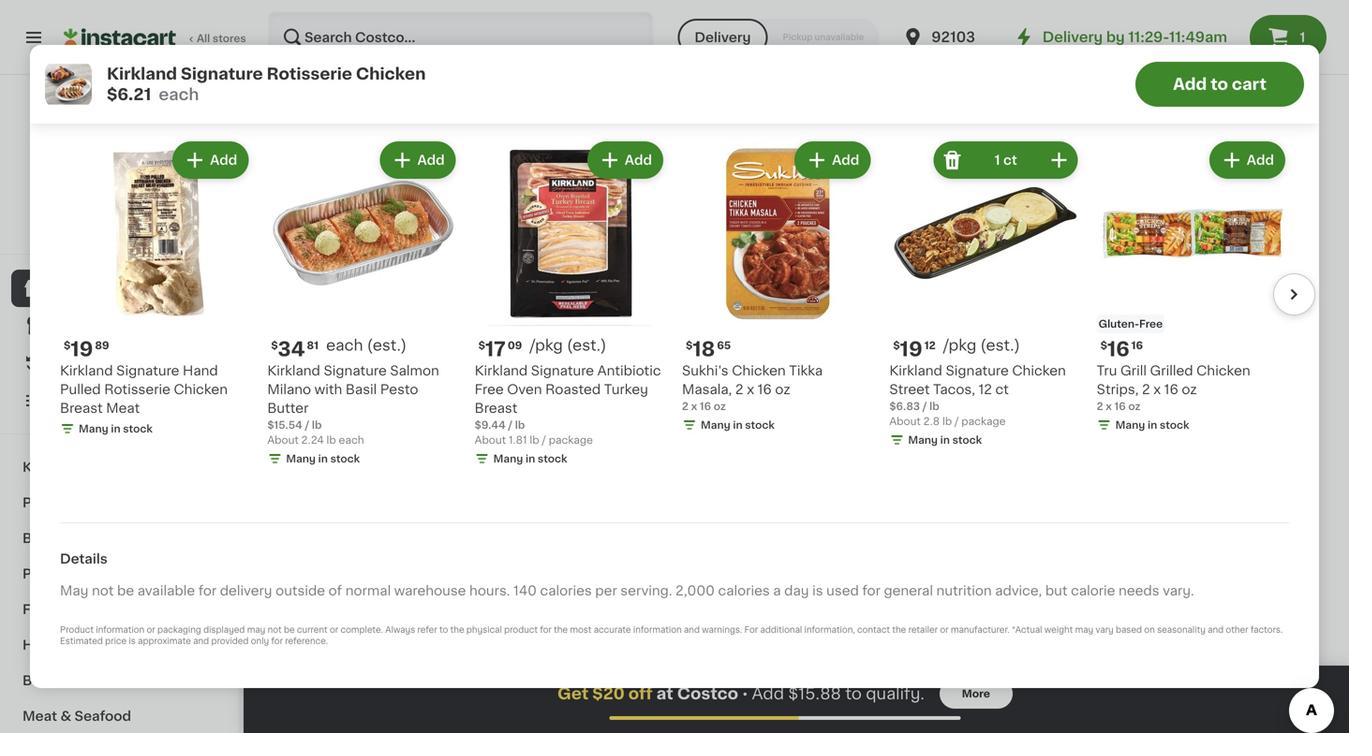 Task type: vqa. For each thing, say whether or not it's contained in the screenshot.
the right Soft
no



Task type: locate. For each thing, give the bounding box(es) containing it.
1 view all (30+) from the top
[[1096, 110, 1187, 123]]

all for fresh fruit
[[1132, 519, 1147, 532]]

many in stock button
[[682, 0, 875, 53], [890, 0, 1082, 53], [1097, 0, 1290, 53]]

breast down the just
[[978, 378, 1021, 391]]

reference.
[[285, 638, 328, 646]]

$ up sukhi's
[[686, 341, 693, 351]]

2 horizontal spatial and
[[1208, 626, 1224, 635]]

2-
[[753, 359, 766, 372]]

view for best sellers
[[1096, 110, 1128, 123]]

$20
[[593, 687, 625, 702]]

12 up platinum
[[925, 341, 936, 351]]

0 vertical spatial package
[[962, 417, 1006, 427]]

1 oz, from the left
[[323, 396, 342, 410]]

18
[[693, 340, 715, 360]]

roasted
[[546, 384, 601, 397]]

kirkland inside kirkland signature purified drinking water, 16.9 fl oz, 40-count 40 x 16.9 fl oz
[[281, 359, 334, 372]]

the left most
[[554, 626, 568, 635]]

free down bananas,
[[475, 384, 504, 397]]

x right 40
[[298, 415, 304, 425]]

signature down $19.12 per package (estimated) element at the right of the page
[[946, 365, 1009, 378]]

oz, left 40-
[[323, 396, 342, 410]]

/
[[923, 402, 927, 412], [955, 417, 959, 427], [305, 421, 309, 431], [508, 421, 513, 431], [542, 436, 546, 446]]

(est.) up the just
[[981, 339, 1021, 354]]

each
[[159, 87, 199, 103], [326, 339, 363, 354], [339, 436, 364, 446]]

each right $6.21
[[159, 87, 199, 103]]

2 down the strips,
[[1097, 402, 1104, 412]]

1 inside item carousel region
[[995, 154, 1001, 167]]

fresh down powerwash
[[804, 396, 841, 410]]

$ inside $ 16 16
[[1101, 341, 1108, 351]]

fresh
[[804, 396, 841, 410], [281, 515, 339, 535]]

1 horizontal spatial to
[[846, 687, 862, 702]]

signature inside kirkland signature hand pulled rotisserie chicken breast meat
[[116, 365, 179, 378]]

2 horizontal spatial the
[[893, 626, 907, 635]]

view all (30+) button
[[1089, 97, 1207, 135], [1089, 507, 1207, 544]]

not inside product information or packaging displayed may not be current or complete. always refer to the physical product for the most accurate information and warnings. for additional information, contact the retailer or manufacturer. *actual weight may vary based on seasonality and other factors. estimated price is approximate and provided only for reference.
[[268, 626, 282, 635]]

0 vertical spatial be
[[117, 585, 134, 598]]

2 horizontal spatial breast
[[978, 378, 1021, 391]]

signature up lists "link"
[[116, 365, 179, 378]]

each right 96
[[326, 339, 363, 354]]

3 left lbs
[[519, 359, 527, 372]]

each inside $ 34 81 each (est.)
[[326, 339, 363, 354]]

(est.) inside $ 34 81 each (est.)
[[367, 339, 407, 354]]

sheets,
[[630, 415, 679, 428]]

1 inside button
[[1300, 31, 1306, 44]]

oz,
[[323, 396, 342, 410], [919, 396, 938, 410]]

$ inside $ 17 09 /pkg (est.)
[[479, 341, 485, 351]]

to inside treatment tracker modal "dialog"
[[846, 687, 862, 702]]

0 horizontal spatial oz,
[[323, 396, 342, 410]]

signature inside kirkland signature purified drinking water, 16.9 fl oz, 40-count 40 x 16.9 fl oz
[[338, 359, 401, 372]]

0 vertical spatial view
[[1096, 110, 1128, 123]]

12 inside kirkland signature 2-ply paper towels, white, 160 create-a-size sheets, 12 ct
[[683, 415, 696, 428]]

0 vertical spatial costco
[[95, 187, 144, 200]]

1 vertical spatial not
[[268, 626, 282, 635]]

1 horizontal spatial free
[[1140, 319, 1163, 330]]

$ for $ 16 16
[[1101, 341, 1108, 351]]

3 or from the left
[[940, 626, 949, 635]]

be up reference.
[[284, 626, 295, 635]]

1 horizontal spatial oz,
[[919, 396, 938, 410]]

meat & seafood link
[[11, 699, 228, 734]]

signature inside kirkland signature 2-ply paper towels, white, 160 create-a-size sheets, 12 ct
[[686, 359, 749, 372]]

package
[[962, 417, 1006, 427], [549, 436, 593, 446]]

increment quantity of kirkland signature chicken street tacos, 12 ct image
[[1048, 149, 1071, 171]]

kirkland down 17
[[475, 365, 528, 378]]

0 vertical spatial view all (30+) button
[[1089, 97, 1207, 135]]

in
[[733, 36, 743, 47], [941, 36, 950, 47], [1148, 36, 1158, 47], [318, 54, 328, 64], [506, 396, 516, 406], [733, 421, 743, 431], [1148, 421, 1158, 431], [111, 424, 121, 435], [332, 433, 342, 444], [681, 433, 690, 444], [941, 436, 950, 446], [318, 454, 328, 465], [526, 454, 535, 465]]

1 vertical spatial each
[[326, 339, 363, 354]]

/pkg for 17
[[530, 339, 563, 354]]

breast down pulled at the left of the page
[[60, 402, 103, 415]]

89
[[95, 341, 109, 351]]

kirkland for kirkland signature purified drinking water, 16.9 fl oz, 40-count 40 x 16.9 fl oz
[[281, 359, 334, 372]]

16.9 up 2.24
[[307, 415, 328, 425]]

chicken inside kirkland signature hand pulled rotisserie chicken breast meat
[[174, 384, 228, 397]]

delivery by 11:29-11:49am
[[1043, 30, 1228, 44]]

16 down dish
[[890, 396, 904, 410]]

$ inside $ 34 81 each (est.)
[[271, 341, 278, 351]]

rotisserie down 104 ct many in stock
[[267, 66, 352, 82]]

delivery inside 'button'
[[695, 31, 751, 44]]

0 horizontal spatial breast
[[60, 402, 103, 415]]

delivery
[[1043, 30, 1103, 44], [695, 31, 751, 44]]

1 calories from the left
[[540, 585, 592, 598]]

delivery
[[220, 585, 272, 598]]

oz down 40-
[[340, 415, 353, 425]]

1 may from the left
[[247, 626, 266, 635]]

for
[[745, 626, 758, 635]]

oz inside kirkland signature purified drinking water, 16.9 fl oz, 40-count 40 x 16.9 fl oz
[[340, 415, 353, 425]]

about inside kirkland signature chicken street tacos, 12 ct $6.83 / lb about 2.8 lb / package
[[890, 417, 921, 427]]

lists
[[52, 395, 85, 408]]

kirkland signature hand pulled rotisserie chicken breast meat
[[60, 365, 228, 415]]

(30+) down add to cart
[[1150, 110, 1187, 123]]

signature right "grilled"
[[1209, 359, 1272, 372]]

2 view all (30+) from the top
[[1096, 519, 1187, 532]]

(30+) up vary.
[[1150, 519, 1187, 532]]

the left retailer
[[893, 626, 907, 635]]

kirkland up milano
[[267, 365, 320, 378]]

1 horizontal spatial breast
[[475, 402, 518, 415]]

ct down powerwash
[[804, 415, 818, 428]]

$ inside $ 18 65
[[686, 341, 693, 351]]

about inside kirkland signature antibiotic free oven roasted turkey breast $9.44 / lb about 1.81 lb / package
[[475, 436, 506, 446]]

view
[[1096, 110, 1128, 123], [64, 209, 89, 219], [1096, 519, 1128, 532]]

or right current
[[330, 626, 339, 635]]

2 vertical spatial 12
[[683, 415, 696, 428]]

kirkland inside kirkland signature antibiotic free oven roasted turkey breast $9.44 / lb about 1.81 lb / package
[[475, 365, 528, 378]]

all
[[1132, 110, 1147, 123], [1132, 519, 1147, 532]]

64 inside the "just bare chicken breast chunks, 64 oz"
[[1081, 378, 1098, 391]]

/pkg inside $ 17 09 /pkg (est.)
[[530, 339, 563, 354]]

1 horizontal spatial package
[[962, 417, 1006, 427]]

1 horizontal spatial delivery
[[1043, 30, 1103, 44]]

instacart logo image
[[64, 26, 176, 49]]

0 horizontal spatial about
[[267, 436, 299, 446]]

street
[[890, 384, 930, 397]]

day
[[785, 585, 809, 598]]

1 for 1
[[1300, 31, 1306, 44]]

0 horizontal spatial (est.)
[[367, 339, 407, 354]]

costco up view pricing policy link
[[95, 187, 144, 200]]

0 horizontal spatial or
[[147, 626, 155, 635]]

many in stock
[[701, 36, 775, 47], [908, 36, 982, 47], [1116, 36, 1190, 47], [474, 396, 548, 406], [701, 421, 775, 431], [1116, 421, 1190, 431], [79, 424, 153, 435], [300, 433, 374, 444], [649, 433, 722, 444], [908, 436, 982, 446], [286, 454, 360, 465], [494, 454, 568, 465]]

items
[[145, 87, 204, 106]]

oz down ply
[[775, 384, 791, 397]]

breast
[[978, 378, 1021, 391], [60, 402, 103, 415], [475, 402, 518, 415]]

★★★★★
[[978, 396, 1044, 409], [978, 396, 1044, 409]]

2 (30+) from the top
[[1150, 519, 1187, 532]]

view all (30+)
[[1096, 110, 1187, 123], [1096, 519, 1187, 532]]

add to cart button
[[1136, 62, 1305, 107]]

view down by
[[1096, 110, 1128, 123]]

2 many in stock button from the left
[[890, 0, 1082, 53]]

kirkland up purified
[[281, 359, 334, 372]]

1 /pkg from the left
[[530, 339, 563, 354]]

fl down the with
[[331, 415, 338, 425]]

kirkland inside kirkland signature hand pulled rotisserie chicken breast meat
[[60, 365, 113, 378]]

rotisserie inside kirkland signature rotisserie chicken $6.21 each
[[267, 66, 352, 82]]

0 vertical spatial fresh
[[804, 396, 841, 410]]

1 vertical spatial 64
[[978, 413, 993, 424]]

1 horizontal spatial 1
[[1300, 31, 1306, 44]]

$ 4 96
[[285, 334, 322, 354]]

16 down gluten-free
[[1132, 341, 1143, 351]]

be inside product information or packaging displayed may not be current or complete. always refer to the physical product for the most accurate information and warnings. for additional information, contact the retailer or manufacturer. *actual weight may vary based on seasonality and other factors. estimated price is approximate and provided only for reference.
[[284, 626, 295, 635]]

19 for $ 19 12 /pkg (est.)
[[900, 340, 923, 360]]

to right refer
[[440, 626, 448, 635]]

delivery for delivery by 11:29-11:49am
[[1043, 30, 1103, 44]]

grill
[[1121, 365, 1147, 378]]

about down $9.44
[[475, 436, 506, 446]]

qualify.
[[866, 687, 925, 702]]

signature down all stores
[[181, 66, 263, 82]]

0 horizontal spatial /pkg
[[530, 339, 563, 354]]

$ inside $ 19 89
[[64, 341, 71, 351]]

$
[[285, 335, 292, 345], [982, 335, 989, 345], [64, 341, 71, 351], [686, 341, 693, 351], [271, 341, 278, 351], [479, 341, 485, 351], [893, 341, 900, 351], [1101, 341, 1108, 351]]

view pricing policy
[[64, 209, 164, 219]]

towels,
[[672, 378, 720, 391]]

•
[[742, 687, 748, 702]]

2 all from the top
[[1132, 519, 1147, 532]]

fl down purified
[[311, 396, 320, 410]]

$24.25 element
[[630, 332, 789, 356]]

item carousel region containing 19
[[60, 130, 1316, 478]]

signature inside kirkland signature rotisserie chicken $6.21 each
[[181, 66, 263, 82]]

fresh left fruit
[[281, 515, 339, 535]]

meat down buy it again link
[[106, 402, 140, 415]]

about inside kirkland signature salmon milano with basil pesto butter $15.54 / lb about 2.24 lb each
[[267, 436, 299, 446]]

signature for kirkland signature 2-ply paper towels, white, 160 create-a-size sheets, 12 ct
[[686, 359, 749, 372]]

1 vertical spatial 3
[[942, 396, 950, 410]]

rotisserie
[[267, 66, 352, 82], [1153, 378, 1219, 391], [104, 384, 171, 397]]

2 horizontal spatial fl
[[907, 396, 916, 410]]

purified
[[281, 378, 332, 391]]

rotisserie right grill
[[1153, 378, 1219, 391]]

view up 100% on the top left of page
[[64, 209, 89, 219]]

140
[[514, 585, 537, 598]]

2 horizontal spatial about
[[890, 417, 921, 427]]

complete.
[[341, 626, 383, 635]]

1 vertical spatial meat
[[22, 710, 57, 724]]

kirkland inside kirkland signature rotisserie chicken $6.21 each
[[107, 66, 177, 82]]

$ for $ 34 81 each (est.)
[[271, 341, 278, 351]]

16 down 2-
[[758, 384, 772, 397]]

0 vertical spatial 12
[[925, 341, 936, 351]]

1 vertical spatial view all (30+) button
[[1089, 507, 1207, 544]]

1 many in stock button from the left
[[682, 0, 875, 53]]

oz down the strips,
[[1129, 402, 1141, 412]]

signature for kirkland signature hand pulled rotisserie chicken breast meat
[[116, 365, 179, 378]]

1 vertical spatial view all (30+)
[[1096, 519, 1187, 532]]

0 horizontal spatial rotisserie
[[104, 384, 171, 397]]

pantry link
[[11, 557, 228, 592]]

costco link
[[78, 97, 161, 202]]

kirkland for kirkland signature chicken street tacos, 12 ct $6.83 / lb about 2.8 lb / package
[[890, 365, 943, 378]]

12 inside $ 19 12 /pkg (est.)
[[925, 341, 936, 351]]

package inside kirkland signature antibiotic free oven roasted turkey breast $9.44 / lb about 1.81 lb / package
[[549, 436, 593, 446]]

x down "grilled"
[[1154, 384, 1161, 397]]

16 inside $ 16 16
[[1132, 341, 1143, 351]]

kirkland inside kirkland signature 2-ply paper towels, white, 160 create-a-size sheets, 12 ct
[[630, 359, 683, 372]]

buy it again
[[52, 357, 132, 370]]

2 oz, from the left
[[919, 396, 938, 410]]

16 inside dawn ultra platinum powerwash dish spray, fresh scent, 16 fl oz, 3 ct
[[890, 396, 904, 410]]

0 horizontal spatial and
[[193, 638, 209, 646]]

96
[[308, 335, 322, 345]]

breast inside the "just bare chicken breast chunks, 64 oz"
[[978, 378, 1021, 391]]

0 horizontal spatial not
[[92, 585, 114, 598]]

lb up 2.8
[[930, 402, 940, 412]]

0 horizontal spatial information
[[96, 626, 144, 635]]

0 vertical spatial 3
[[519, 359, 527, 372]]

tru
[[1097, 365, 1118, 378]]

satisfaction
[[79, 227, 142, 238]]

main content
[[244, 75, 1350, 734]]

1 horizontal spatial fresh
[[804, 396, 841, 410]]

0 horizontal spatial is
[[129, 638, 136, 646]]

product group
[[60, 138, 252, 441], [267, 138, 460, 471], [475, 138, 667, 471], [682, 138, 875, 437], [890, 138, 1082, 452], [1097, 138, 1290, 437], [281, 165, 440, 450], [455, 165, 615, 412], [630, 165, 789, 450], [804, 165, 963, 484], [978, 165, 1138, 465], [1153, 165, 1312, 416], [281, 574, 440, 734], [455, 574, 615, 734], [630, 574, 789, 734], [804, 574, 963, 734], [978, 574, 1138, 734]]

$ inside $ 4 96
[[285, 335, 292, 345]]

lb right '1.81'
[[530, 436, 539, 446]]

$ for $ 4 96
[[285, 335, 292, 345]]

$ for $ 18 65
[[686, 341, 693, 351]]

just bare chicken breast chunks, 64 oz
[[978, 359, 1117, 391]]

2
[[736, 384, 744, 397], [1142, 384, 1151, 397], [682, 402, 689, 412], [1097, 402, 1104, 412]]

1 vertical spatial costco
[[677, 687, 739, 702]]

0 horizontal spatial 19
[[71, 340, 93, 360]]

rotisserie for kirkland signature rotisserie chicken
[[1153, 378, 1219, 391]]

vary.
[[1163, 585, 1195, 598]]

oz, inside kirkland signature purified drinking water, 16.9 fl oz, 40-count 40 x 16.9 fl oz
[[323, 396, 342, 410]]

stock
[[745, 36, 775, 47], [953, 36, 982, 47], [1160, 36, 1190, 47], [330, 54, 360, 64], [519, 396, 548, 406], [745, 421, 775, 431], [1160, 421, 1190, 431], [123, 424, 153, 435], [344, 433, 374, 444], [693, 433, 722, 444], [953, 436, 982, 446], [330, 454, 360, 465], [538, 454, 568, 465]]

1 (est.) from the left
[[367, 339, 407, 354]]

1 vertical spatial 1
[[995, 154, 1001, 167]]

$ up bananas,
[[479, 341, 485, 351]]

package down tacos,
[[962, 417, 1006, 427]]

0 vertical spatial 1
[[1300, 31, 1306, 44]]

(est.) for 19
[[981, 339, 1021, 354]]

warehouse
[[394, 585, 466, 598]]

2 19 from the left
[[900, 340, 923, 360]]

1 ct
[[995, 154, 1018, 167]]

$ up buy in the left of the page
[[64, 341, 71, 351]]

(30+) for fresh fruit
[[1150, 519, 1187, 532]]

1 all from the top
[[1132, 110, 1147, 123]]

0 vertical spatial meat
[[106, 402, 140, 415]]

platinum
[[879, 359, 937, 372]]

additional
[[761, 626, 802, 635]]

about for 34
[[267, 436, 299, 446]]

ct down the just
[[996, 384, 1009, 397]]

product group containing 34
[[267, 138, 460, 471]]

add inside treatment tracker modal "dialog"
[[752, 687, 785, 702]]

1 horizontal spatial 19
[[900, 340, 923, 360]]

1 horizontal spatial about
[[475, 436, 506, 446]]

2 /pkg from the left
[[944, 339, 977, 354]]

0 vertical spatial view all (30+)
[[1096, 110, 1187, 123]]

in inside 104 ct many in stock
[[318, 54, 328, 64]]

1 vertical spatial to
[[440, 626, 448, 635]]

signature up produce "link"
[[81, 461, 147, 474]]

signature inside kirkland signature salmon milano with basil pesto butter $15.54 / lb about 2.24 lb each
[[324, 365, 387, 378]]

kirkland up paper
[[630, 359, 683, 372]]

/ inside kirkland signature salmon milano with basil pesto butter $15.54 / lb about 2.24 lb each
[[305, 421, 309, 431]]

to
[[1211, 76, 1229, 92], [440, 626, 448, 635], [846, 687, 862, 702]]

provided
[[211, 638, 249, 646]]

2 horizontal spatial rotisserie
[[1153, 378, 1219, 391]]

(est.) up roasted
[[567, 339, 607, 354]]

rotisserie down buy it again link
[[104, 384, 171, 397]]

2 (est.) from the left
[[567, 339, 607, 354]]

signature for kirkland signature
[[81, 461, 147, 474]]

signature for kirkland signature rotisserie chicken $6.21 each
[[181, 66, 263, 82]]

38
[[1016, 335, 1030, 345]]

view all (30+) down delivery by 11:29-11:49am
[[1096, 110, 1187, 123]]

chicken inside kirkland signature rotisserie chicken $6.21 each
[[356, 66, 426, 82]]

$6.83
[[890, 402, 920, 412]]

is right price
[[129, 638, 136, 646]]

signature for kirkland signature antibiotic free oven roasted turkey breast $9.44 / lb about 1.81 lb / package
[[531, 365, 594, 378]]

kirkland right grill
[[1153, 359, 1206, 372]]

1 horizontal spatial calories
[[718, 585, 770, 598]]

chicken
[[356, 66, 426, 82], [1044, 359, 1098, 372], [732, 365, 786, 378], [1013, 365, 1066, 378], [1197, 365, 1251, 378], [1222, 378, 1276, 391], [174, 384, 228, 397]]

0 horizontal spatial calories
[[540, 585, 592, 598]]

about
[[890, 417, 921, 427], [267, 436, 299, 446], [475, 436, 506, 446]]

1 horizontal spatial or
[[330, 626, 339, 635]]

information up price
[[96, 626, 144, 635]]

0 horizontal spatial meat
[[22, 710, 57, 724]]

kirkland signature rotisserie chicken button
[[1153, 165, 1312, 416]]

kirkland for kirkland signature 2-ply paper towels, white, 160 create-a-size sheets, 12 ct
[[630, 359, 683, 372]]

1 vertical spatial 12
[[979, 384, 992, 397]]

1 vertical spatial is
[[129, 638, 136, 646]]

19 inside $ 19 12 /pkg (est.)
[[900, 340, 923, 360]]

about down $15.54
[[267, 436, 299, 446]]

ct down a-
[[699, 415, 713, 428]]

breast up $9.44
[[475, 402, 518, 415]]

(est.) inside $ 17 09 /pkg (est.)
[[567, 339, 607, 354]]

pricing
[[92, 209, 129, 219]]

1 horizontal spatial 64
[[1081, 378, 1098, 391]]

1 horizontal spatial information
[[633, 626, 682, 635]]

64 right chunks,
[[1081, 378, 1098, 391]]

kirkland up pulled at the left of the page
[[60, 365, 113, 378]]

0 horizontal spatial fresh
[[281, 515, 339, 535]]

costco left •
[[677, 687, 739, 702]]

$ left '81'
[[285, 335, 292, 345]]

hand
[[183, 365, 218, 378]]

delivery for delivery
[[695, 31, 751, 44]]

40-
[[345, 396, 369, 410]]

0 vertical spatial (30+)
[[1150, 110, 1187, 123]]

1 horizontal spatial the
[[554, 626, 568, 635]]

rotisserie inside kirkland signature rotisserie chicken
[[1153, 378, 1219, 391]]

signature inside kirkland signature rotisserie chicken
[[1209, 359, 1272, 372]]

view all (30+) for sellers
[[1096, 110, 1187, 123]]

signature for kirkland signature purified drinking water, 16.9 fl oz, 40-count 40 x 16.9 fl oz
[[338, 359, 401, 372]]

is inside product information or packaging displayed may not be current or complete. always refer to the physical product for the most accurate information and warnings. for additional information, contact the retailer or manufacturer. *actual weight may vary based on seasonality and other factors. estimated price is approximate and provided only for reference.
[[129, 638, 136, 646]]

$ 17 09 /pkg (est.)
[[479, 339, 607, 360]]

0 horizontal spatial 1
[[995, 154, 1001, 167]]

information,
[[805, 626, 855, 635]]

advice,
[[996, 585, 1042, 598]]

0 vertical spatial all
[[1132, 110, 1147, 123]]

item carousel region containing best sellers
[[281, 97, 1312, 492]]

1 horizontal spatial many in stock button
[[890, 0, 1082, 53]]

meat
[[106, 402, 140, 415], [22, 710, 57, 724]]

/pkg inside $ 19 12 /pkg (est.)
[[944, 339, 977, 354]]

oz down the just
[[995, 413, 1007, 424]]

about for 17
[[475, 436, 506, 446]]

kirkland up $6.21
[[107, 66, 177, 82]]

0 horizontal spatial package
[[549, 436, 593, 446]]

information down "serving."
[[633, 626, 682, 635]]

or up approximate
[[147, 626, 155, 635]]

1 vertical spatial package
[[549, 436, 593, 446]]

2 horizontal spatial 12
[[979, 384, 992, 397]]

0 vertical spatial is
[[813, 585, 823, 598]]

product group containing 16
[[1097, 138, 1290, 437]]

3 (est.) from the left
[[981, 339, 1021, 354]]

costco
[[95, 187, 144, 200], [677, 687, 739, 702]]

100%
[[48, 227, 76, 238]]

may
[[247, 626, 266, 635], [1076, 626, 1094, 635]]

fruit
[[344, 515, 392, 535]]

1 19 from the left
[[71, 340, 93, 360]]

1 vertical spatial view
[[64, 209, 89, 219]]

0 horizontal spatial be
[[117, 585, 134, 598]]

0 horizontal spatial 12
[[683, 415, 696, 428]]

2 horizontal spatial (est.)
[[981, 339, 1021, 354]]

1 horizontal spatial 3
[[942, 396, 950, 410]]

0 horizontal spatial 64
[[978, 413, 993, 424]]

/pkg for 19
[[944, 339, 977, 354]]

None search field
[[268, 11, 654, 64]]

kirkland signature 2-ply paper towels, white, 160 create-a-size sheets, 12 ct
[[630, 359, 787, 428]]

0 vertical spatial 16.9
[[281, 396, 308, 410]]

package inside kirkland signature chicken street tacos, 12 ct $6.83 / lb about 2.8 lb / package
[[962, 417, 1006, 427]]

1 horizontal spatial may
[[1076, 626, 1094, 635]]

$ left '4'
[[271, 341, 278, 351]]

ct inside dawn ultra platinum powerwash dish spray, fresh scent, 16 fl oz, 3 ct
[[804, 415, 818, 428]]

many
[[701, 36, 731, 47], [908, 36, 938, 47], [1116, 36, 1146, 47], [286, 54, 316, 64], [474, 396, 504, 406], [701, 421, 731, 431], [1116, 421, 1146, 431], [79, 424, 108, 435], [300, 433, 330, 444], [649, 433, 678, 444], [908, 436, 938, 446], [286, 454, 316, 465], [494, 454, 523, 465]]

0 horizontal spatial fl
[[311, 396, 320, 410]]

$ inside $ 22 38
[[982, 335, 989, 345]]

fresh inside dawn ultra platinum powerwash dish spray, fresh scent, 16 fl oz, 3 ct
[[804, 396, 841, 410]]

is
[[813, 585, 823, 598], [129, 638, 136, 646]]

ct inside kirkland signature chicken street tacos, 12 ct $6.83 / lb about 2.8 lb / package
[[996, 384, 1009, 397]]

0 vertical spatial to
[[1211, 76, 1229, 92]]

breast inside kirkland signature hand pulled rotisserie chicken breast meat
[[60, 402, 103, 415]]

1 view all (30+) button from the top
[[1089, 97, 1207, 135]]

is right day
[[813, 585, 823, 598]]

0 vertical spatial 64
[[1081, 378, 1098, 391]]

kirkland inside kirkland signature salmon milano with basil pesto butter $15.54 / lb about 2.24 lb each
[[267, 365, 320, 378]]

it
[[82, 357, 92, 370]]

signature down 65
[[686, 359, 749, 372]]

1 horizontal spatial be
[[284, 626, 295, 635]]

for left "delivery"
[[198, 585, 217, 598]]

1 (30+) from the top
[[1150, 110, 1187, 123]]

0 horizontal spatial many in stock button
[[682, 0, 875, 53]]

kirkland inside kirkland signature chicken street tacos, 12 ct $6.83 / lb about 2.8 lb / package
[[890, 365, 943, 378]]

2 down grill
[[1142, 384, 1151, 397]]

0 horizontal spatial free
[[475, 384, 504, 397]]

$ for $ 19 12 /pkg (est.)
[[893, 341, 900, 351]]

0 horizontal spatial delivery
[[695, 31, 751, 44]]

product group containing 4
[[281, 165, 440, 450]]

view up the calorie
[[1096, 519, 1128, 532]]

1 horizontal spatial and
[[684, 626, 700, 635]]

ct right 104
[[289, 35, 300, 45]]

1 vertical spatial all
[[1132, 519, 1147, 532]]

1 horizontal spatial meat
[[106, 402, 140, 415]]

to left cart
[[1211, 76, 1229, 92]]

kirkland inside kirkland signature rotisserie chicken
[[1153, 359, 1206, 372]]

104 ct many in stock
[[267, 35, 360, 64]]

and left the warnings.
[[684, 626, 700, 635]]

each down 40-
[[339, 436, 364, 446]]

2 view all (30+) button from the top
[[1089, 507, 1207, 544]]

2 vertical spatial each
[[339, 436, 364, 446]]

signature inside kirkland signature chicken street tacos, 12 ct $6.83 / lb about 2.8 lb / package
[[946, 365, 1009, 378]]

0 horizontal spatial to
[[440, 626, 448, 635]]

1 horizontal spatial not
[[268, 626, 282, 635]]

ply
[[766, 359, 787, 372]]

0 horizontal spatial may
[[247, 626, 266, 635]]

price
[[105, 638, 127, 646]]

fl inside dawn ultra platinum powerwash dish spray, fresh scent, 16 fl oz, 3 ct
[[907, 396, 916, 410]]

oz left grill
[[1102, 378, 1117, 391]]

$ for $ 19 89
[[64, 341, 71, 351]]

11:49am
[[1170, 30, 1228, 44]]

2 horizontal spatial many in stock button
[[1097, 0, 1290, 53]]

16 up tru
[[1108, 340, 1130, 360]]

2 vertical spatial to
[[846, 687, 862, 702]]

again
[[95, 357, 132, 370]]

(est.) inside $ 19 12 /pkg (est.)
[[981, 339, 1021, 354]]

$ inside $ 19 12 /pkg (est.)
[[893, 341, 900, 351]]

may up only
[[247, 626, 266, 635]]

view all (30+) button down 11:29- on the top right of the page
[[1089, 97, 1207, 135]]

oz down "grilled"
[[1182, 384, 1198, 397]]

signature inside kirkland signature antibiotic free oven roasted turkey breast $9.44 / lb about 1.81 lb / package
[[531, 365, 594, 378]]

1 horizontal spatial /pkg
[[944, 339, 977, 354]]

tacos,
[[934, 384, 976, 397]]

0 horizontal spatial the
[[450, 626, 465, 635]]

0 vertical spatial each
[[159, 87, 199, 103]]

item carousel region
[[281, 97, 1312, 492], [60, 130, 1316, 478], [281, 507, 1312, 734]]

item carousel region containing fresh fruit
[[281, 507, 1312, 734]]

1 horizontal spatial rotisserie
[[267, 66, 352, 82]]

hours.
[[470, 585, 510, 598]]

signature for kirkland signature salmon milano with basil pesto butter $15.54 / lb about 2.24 lb each
[[324, 365, 387, 378]]



Task type: describe. For each thing, give the bounding box(es) containing it.
2 may from the left
[[1076, 626, 1094, 635]]

for right only
[[271, 638, 283, 646]]

with
[[315, 384, 342, 397]]

0 horizontal spatial 3
[[519, 359, 527, 372]]

bananas, 3 lbs
[[455, 359, 550, 372]]

kirkland for kirkland signature rotisserie chicken
[[1153, 359, 1206, 372]]

1 for 1 ct
[[995, 154, 1001, 167]]

$ for $ 17 09 /pkg (est.)
[[479, 341, 485, 351]]

kirkland signature
[[22, 461, 147, 474]]

x down the strips,
[[1106, 402, 1112, 412]]

view all (30+) for fruit
[[1096, 519, 1187, 532]]

/ up 2.8
[[923, 402, 927, 412]]

0 vertical spatial free
[[1140, 319, 1163, 330]]

manufacturer.
[[951, 626, 1010, 635]]

estimated
[[60, 638, 103, 646]]

2 or from the left
[[330, 626, 339, 635]]

gluten-free
[[1099, 319, 1163, 330]]

product group containing 18
[[682, 138, 875, 437]]

$15.88
[[789, 687, 842, 702]]

$ 19 12 /pkg (est.)
[[893, 339, 1021, 360]]

butter
[[267, 402, 309, 415]]

beverages link
[[11, 521, 228, 557]]

but
[[1046, 585, 1068, 598]]

160
[[630, 396, 653, 410]]

0 vertical spatial not
[[92, 585, 114, 598]]

meat inside kirkland signature hand pulled rotisserie chicken breast meat
[[106, 402, 140, 415]]

$6.21
[[107, 87, 151, 103]]

service type group
[[678, 19, 879, 56]]

chicken inside kirkland signature chicken street tacos, 12 ct $6.83 / lb about 2.8 lb / package
[[1013, 365, 1066, 378]]

gluten-
[[1099, 319, 1140, 330]]

kirkland for kirkland signature
[[22, 461, 78, 474]]

$17.09 per package (estimated) element
[[475, 338, 667, 362]]

view all (30+) button for best sellers
[[1089, 97, 1207, 135]]

2 calories from the left
[[718, 585, 770, 598]]

of
[[329, 585, 342, 598]]

2 information from the left
[[633, 626, 682, 635]]

for right product
[[540, 626, 552, 635]]

2 the from the left
[[554, 626, 568, 635]]

kirkland for kirkland signature hand pulled rotisserie chicken breast meat
[[60, 365, 113, 378]]

guarantee
[[144, 227, 199, 238]]

oz, inside dawn ultra platinum powerwash dish spray, fresh scent, 16 fl oz, 3 ct
[[919, 396, 938, 410]]

kirkland signature chicken street tacos, 12 ct $6.83 / lb about 2.8 lb / package
[[890, 365, 1066, 427]]

each inside kirkland signature rotisserie chicken $6.21 each
[[159, 87, 199, 103]]

strips,
[[1097, 384, 1139, 397]]

powerwash
[[804, 378, 879, 391]]

milano
[[267, 384, 311, 397]]

chicken inside sukhi's chicken tikka masala, 2 x 16 oz 2 x 16 oz
[[732, 365, 786, 378]]

1 vertical spatial fresh
[[281, 515, 339, 535]]

may not be available for delivery outside of normal warehouse hours. 140 calories per serving.  2,000 calories a day is used for general nutrition advice, but calorie needs vary.
[[60, 585, 1195, 598]]

19 for $ 19 89
[[71, 340, 93, 360]]

household
[[22, 639, 96, 652]]

$12.43 element
[[804, 332, 963, 356]]

costco logo image
[[78, 97, 161, 180]]

stock inside 104 ct many in stock
[[330, 54, 360, 64]]

$ for $ 22 38
[[982, 335, 989, 345]]

x left a-
[[691, 402, 697, 412]]

approximate
[[138, 638, 191, 646]]

treatment tracker modal dialog
[[244, 666, 1350, 734]]

product group containing 22
[[978, 165, 1138, 465]]

create-
[[657, 396, 707, 410]]

product
[[60, 626, 94, 635]]

retailer
[[909, 626, 938, 635]]

3 inside dawn ultra platinum powerwash dish spray, fresh scent, 16 fl oz, 3 ct
[[942, 396, 950, 410]]

view all (30+) button for fresh fruit
[[1089, 507, 1207, 544]]

view pricing policy link
[[64, 206, 175, 221]]

to inside product information or packaging displayed may not be current or complete. always refer to the physical product for the most accurate information and warnings. for additional information, contact the retailer or manufacturer. *actual weight may vary based on seasonality and other factors. estimated price is approximate and provided only for reference.
[[440, 626, 448, 635]]

1 vertical spatial 16.9
[[307, 415, 328, 425]]

x down 2-
[[747, 384, 755, 397]]

(est.) for 34
[[367, 339, 407, 354]]

dish
[[883, 378, 913, 391]]

signature for kirkland signature chicken street tacos, 12 ct $6.83 / lb about 2.8 lb / package
[[946, 365, 1009, 378]]

view for fresh fruit
[[1096, 519, 1128, 532]]

ct left increment quantity of kirkland signature chicken street tacos, 12 ct 'image'
[[1004, 154, 1018, 167]]

34
[[278, 340, 305, 360]]

weight
[[1045, 626, 1073, 635]]

(est.) for 17
[[567, 339, 607, 354]]

a-
[[707, 396, 722, 410]]

kirkland signature salmon milano with basil pesto butter $15.54 / lb about 2.24 lb each
[[267, 365, 439, 446]]

masala,
[[682, 384, 732, 397]]

costco inside treatment tracker modal "dialog"
[[677, 687, 739, 702]]

1 information from the left
[[96, 626, 144, 635]]

2 down towels,
[[682, 402, 689, 412]]

best
[[281, 106, 329, 126]]

nutrition
[[937, 585, 992, 598]]

/ right '1.81'
[[542, 436, 546, 446]]

most
[[570, 626, 592, 635]]

related
[[60, 87, 141, 106]]

used
[[827, 585, 859, 598]]

lb up '1.81'
[[515, 421, 525, 431]]

white,
[[724, 378, 765, 391]]

salmon
[[390, 365, 439, 378]]

100% satisfaction guarantee button
[[29, 221, 210, 240]]

product information or packaging displayed may not be current or complete. always refer to the physical product for the most accurate information and warnings. for additional information, contact the retailer or manufacturer. *actual weight may vary based on seasonality and other factors. estimated price is approximate and provided only for reference.
[[60, 626, 1283, 646]]

for right used
[[863, 585, 881, 598]]

1 or from the left
[[147, 626, 155, 635]]

per
[[595, 585, 617, 598]]

all for best sellers
[[1132, 110, 1147, 123]]

2.8
[[924, 417, 940, 427]]

product
[[504, 626, 538, 635]]

22
[[989, 334, 1015, 354]]

kirkland for kirkland signature rotisserie chicken $6.21 each
[[107, 66, 177, 82]]

free inside kirkland signature antibiotic free oven roasted turkey breast $9.44 / lb about 1.81 lb / package
[[475, 384, 504, 397]]

$9.44
[[475, 421, 506, 431]]

chunks,
[[1025, 378, 1078, 391]]

fresh fruit
[[281, 515, 392, 535]]

policy
[[131, 209, 164, 219]]

oz inside the "just bare chicken breast chunks, 64 oz"
[[1102, 378, 1117, 391]]

water,
[[394, 378, 435, 391]]

main content containing best sellers
[[244, 75, 1350, 734]]

many inside 104 ct many in stock
[[286, 54, 316, 64]]

4
[[292, 334, 306, 354]]

ct inside 104 ct many in stock
[[289, 35, 300, 45]]

scent,
[[844, 396, 886, 410]]

meat & seafood
[[22, 710, 131, 724]]

/ up '1.81'
[[508, 421, 513, 431]]

packaging
[[157, 626, 201, 635]]

pesto
[[380, 384, 418, 397]]

1 horizontal spatial is
[[813, 585, 823, 598]]

kirkland for kirkland signature salmon milano with basil pesto butter $15.54 / lb about 2.24 lb each
[[267, 365, 320, 378]]

add to cart
[[1173, 76, 1267, 92]]

drinking
[[335, 378, 390, 391]]

chicken inside kirkland signature rotisserie chicken
[[1222, 378, 1276, 391]]

all stores
[[197, 33, 246, 44]]

sukhi's
[[682, 365, 729, 378]]

signature for kirkland signature rotisserie chicken
[[1209, 359, 1272, 372]]

kirkland signature purified drinking water, 16.9 fl oz, 40-count 40 x 16.9 fl oz
[[281, 359, 435, 425]]

12 inside kirkland signature chicken street tacos, 12 ct $6.83 / lb about 2.8 lb / package
[[979, 384, 992, 397]]

16 down "grilled"
[[1165, 384, 1179, 397]]

basil
[[346, 384, 377, 397]]

outside
[[276, 585, 325, 598]]

3 many in stock button from the left
[[1097, 0, 1290, 53]]

breast inside kirkland signature antibiotic free oven roasted turkey breast $9.44 / lb about 1.81 lb / package
[[475, 402, 518, 415]]

product group containing 17
[[475, 138, 667, 471]]

$19.12 per package (estimated) element
[[890, 338, 1082, 362]]

beverages
[[22, 532, 94, 545]]

rotisserie inside kirkland signature hand pulled rotisserie chicken breast meat
[[104, 384, 171, 397]]

kirkland for kirkland signature antibiotic free oven roasted turkey breast $9.44 / lb about 1.81 lb / package
[[475, 365, 528, 378]]

oz down masala,
[[714, 402, 726, 412]]

sukhi's chicken tikka masala, 2 x 16 oz 2 x 16 oz
[[682, 365, 823, 412]]

chicken inside the "just bare chicken breast chunks, 64 oz"
[[1044, 359, 1098, 372]]

tikka
[[789, 365, 823, 378]]

3 the from the left
[[893, 626, 907, 635]]

delivery button
[[678, 19, 768, 56]]

rotisserie for kirkland signature rotisserie chicken $6.21 each
[[267, 66, 352, 82]]

general
[[884, 585, 933, 598]]

add inside add to cart button
[[1173, 76, 1207, 92]]

may
[[60, 585, 89, 598]]

16 down the strips,
[[1115, 402, 1126, 412]]

(828)
[[873, 417, 901, 427]]

chicken inside tru grill grilled chicken strips, 2 x 16 oz 2 x 16 oz
[[1197, 365, 1251, 378]]

x inside kirkland signature purified drinking water, 16.9 fl oz, 40-count 40 x 16.9 fl oz
[[298, 415, 304, 425]]

pantry
[[22, 568, 67, 581]]

grilled
[[1150, 365, 1194, 378]]

dawn ultra platinum powerwash dish spray, fresh scent, 16 fl oz, 3 ct
[[804, 359, 957, 428]]

available
[[137, 585, 195, 598]]

ultra
[[845, 359, 876, 372]]

1 the from the left
[[450, 626, 465, 635]]

to inside button
[[1211, 76, 1229, 92]]

$34.81 each (estimated) element
[[267, 338, 460, 362]]

ct inside kirkland signature 2-ply paper towels, white, 160 create-a-size sheets, 12 ct
[[699, 415, 713, 428]]

2 right a-
[[736, 384, 744, 397]]

lb right 2.24
[[327, 436, 336, 446]]

09
[[508, 341, 522, 351]]

16 down masala,
[[700, 402, 711, 412]]

(30+) for best sellers
[[1150, 110, 1187, 123]]

each inside kirkland signature salmon milano with basil pesto butter $15.54 / lb about 2.24 lb each
[[339, 436, 364, 446]]

lb right 2.8
[[943, 417, 952, 427]]

/ right 2.8
[[955, 417, 959, 427]]

kirkland signature antibiotic free oven roasted turkey breast $9.44 / lb about 1.81 lb / package
[[475, 365, 661, 446]]

1 horizontal spatial fl
[[331, 415, 338, 425]]

lb up 2.24
[[312, 421, 322, 431]]

remove kirkland signature chicken street tacos, 12 ct image
[[942, 149, 964, 171]]

2.24
[[301, 436, 324, 446]]



